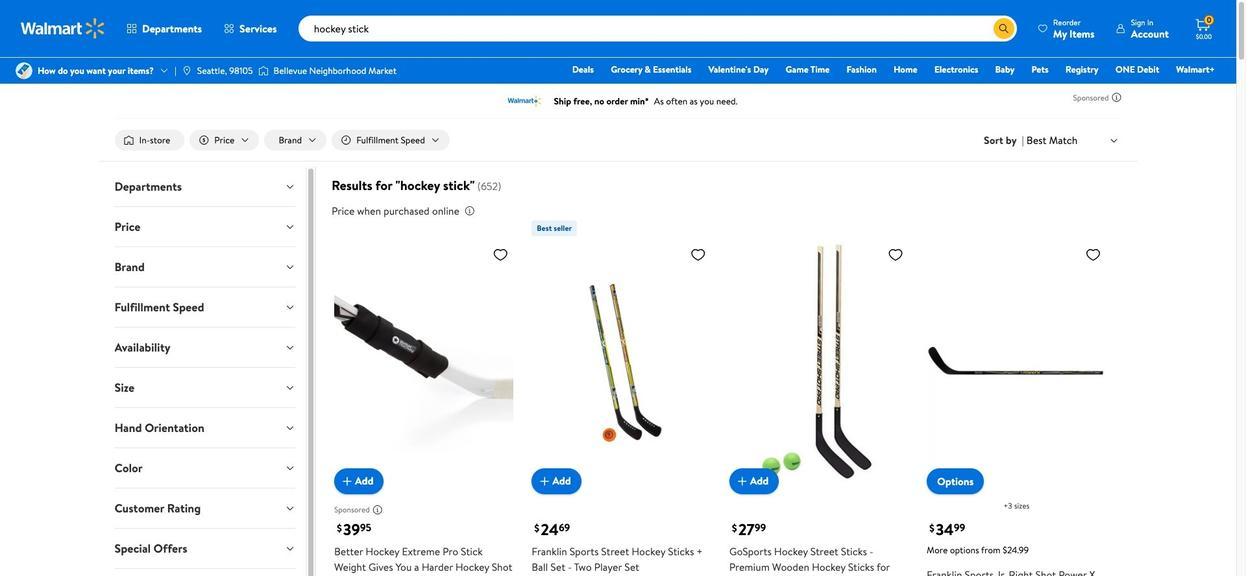 Task type: locate. For each thing, give the bounding box(es) containing it.
4 tab from the top
[[104, 288, 306, 327]]

walmart image
[[21, 18, 105, 39]]

6 tab from the top
[[104, 368, 306, 408]]

add to cart image
[[339, 474, 355, 489], [735, 474, 750, 489]]

Walmart Site-Wide search field
[[298, 16, 1017, 42]]

0 horizontal spatial ad disclaimer and feedback image
[[373, 505, 383, 515]]

11 tab from the top
[[104, 569, 306, 576]]

sign in to add to favorites list, better hockey extreme pro stick weight  gives you a harder hockey shot image
[[493, 247, 508, 263]]

7 tab from the top
[[104, 408, 306, 448]]

0 horizontal spatial  image
[[16, 62, 32, 79]]

5 tab from the top
[[104, 328, 306, 368]]

sort by best match image
[[1109, 135, 1120, 146]]

3 tab from the top
[[104, 247, 306, 287]]

10 tab from the top
[[104, 529, 306, 569]]

sign in to add to favorites list, franklin sports jr. right shot power x street hockey stick - 52" image
[[1086, 247, 1101, 263]]

 image
[[182, 66, 192, 76]]

search icon image
[[999, 23, 1009, 34]]

 image
[[16, 62, 32, 79], [258, 64, 269, 77]]

tab
[[104, 167, 306, 207], [104, 207, 306, 247], [104, 247, 306, 287], [104, 288, 306, 327], [104, 328, 306, 368], [104, 368, 306, 408], [104, 408, 306, 448], [104, 449, 306, 488], [104, 489, 306, 529], [104, 529, 306, 569], [104, 569, 306, 576]]

2 add to cart image from the left
[[735, 474, 750, 489]]

1 add to cart image from the left
[[339, 474, 355, 489]]

franklin sports street hockey sticks + ball set - two player set image
[[532, 242, 711, 484]]

franklin sports jr. right shot power x street hockey stick - 52" image
[[927, 242, 1107, 484]]

1 horizontal spatial ad disclaimer and feedback image
[[1112, 92, 1122, 103]]

sign in to add to favorites list, gosports hockey street sticks - premium wooden hockey sticks for street hockey (hockey-street-sticks-2) image
[[888, 247, 904, 263]]

1 horizontal spatial add to cart image
[[735, 474, 750, 489]]

legal information image
[[465, 206, 475, 216]]

better hockey extreme pro stick weight  gives you a harder hockey shot image
[[334, 242, 514, 484]]

gosports hockey street sticks - premium wooden hockey sticks for street hockey (hockey-street-sticks-2) image
[[729, 242, 909, 484]]

sign in to add to favorites list, franklin sports street hockey sticks + ball set - two player set image
[[691, 247, 706, 263]]

sort and filter section element
[[99, 119, 1138, 161]]

2 tab from the top
[[104, 207, 306, 247]]

1 tab from the top
[[104, 167, 306, 207]]

0 horizontal spatial add to cart image
[[339, 474, 355, 489]]

ad disclaimer and feedback image
[[1112, 92, 1122, 103], [373, 505, 383, 515]]

1 vertical spatial ad disclaimer and feedback image
[[373, 505, 383, 515]]



Task type: vqa. For each thing, say whether or not it's contained in the screenshot.
Walmart Site-Wide search box
yes



Task type: describe. For each thing, give the bounding box(es) containing it.
clear search field text image
[[978, 23, 989, 33]]

add to cart image for better hockey extreme pro stick weight  gives you a harder hockey shot 'image'
[[339, 474, 355, 489]]

9 tab from the top
[[104, 489, 306, 529]]

8 tab from the top
[[104, 449, 306, 488]]

0 vertical spatial ad disclaimer and feedback image
[[1112, 92, 1122, 103]]

add to cart image
[[537, 474, 553, 489]]

add to cart image for gosports hockey street sticks - premium wooden hockey sticks for street hockey (hockey-street-sticks-2) image
[[735, 474, 750, 489]]

1 horizontal spatial  image
[[258, 64, 269, 77]]

Search search field
[[298, 16, 1017, 42]]



